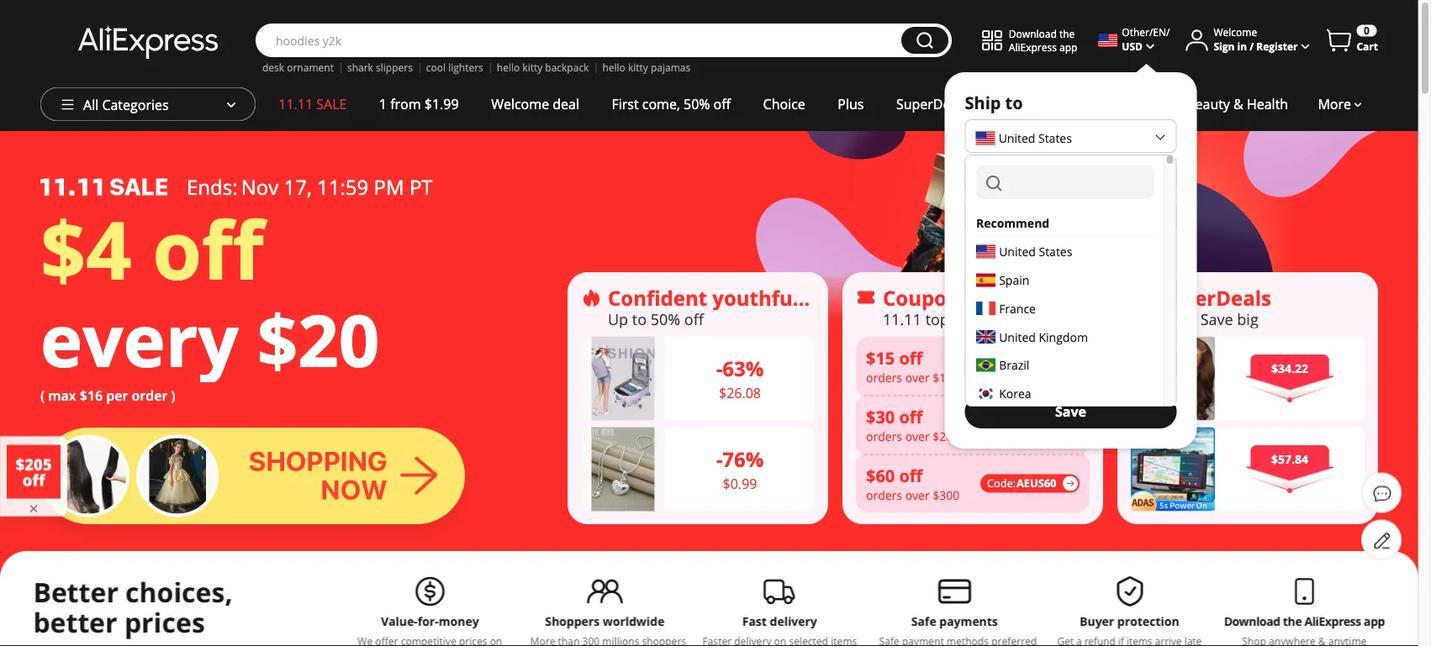 Task type: vqa. For each thing, say whether or not it's contained in the screenshot.
76%
yes



Task type: describe. For each thing, give the bounding box(es) containing it.
icon image for coupon codes
[[856, 288, 876, 308]]

pm
[[374, 173, 404, 201]]

eur
[[976, 358, 998, 374]]

2 states from the top
[[1039, 244, 1072, 260]]

to for up
[[632, 309, 647, 330]]

cool
[[426, 61, 446, 74]]

aeus60
[[1017, 477, 1057, 491]]

- for 76%
[[716, 446, 723, 473]]

hello kitty backpack link
[[497, 61, 589, 74]]

english
[[976, 284, 1015, 300]]

desk
[[262, 61, 284, 74]]

every $20 ( max $16 per order )
[[40, 291, 380, 405]]

en
[[1153, 25, 1167, 39]]

choice link
[[747, 87, 822, 121]]

korea
[[999, 386, 1031, 402]]

hello for hello kitty pajamas
[[603, 61, 626, 74]]

health
[[1247, 95, 1289, 113]]

$15
[[866, 347, 895, 370]]

france
[[999, 301, 1036, 317]]

2 alabama from the top
[[976, 210, 1024, 226]]

$20
[[257, 291, 380, 389]]

kingdom
[[1039, 329, 1088, 345]]

1 from $1.99
[[379, 95, 459, 113]]

to for ship
[[1006, 91, 1023, 114]]

$0.99
[[723, 475, 757, 493]]

per
[[106, 387, 128, 405]]

shark slippers link
[[347, 61, 413, 74]]

2 united from the top
[[999, 244, 1036, 260]]

50% for come,
[[684, 95, 710, 113]]

max
[[48, 387, 76, 405]]

1 alabama from the top
[[976, 169, 1024, 185]]

styles
[[804, 284, 863, 312]]

-76% $0.99
[[716, 446, 764, 493]]

codes
[[965, 284, 1023, 312]]

download
[[1009, 26, 1057, 40]]

every
[[40, 291, 239, 389]]

discounts
[[953, 309, 1021, 330]]

categories
[[102, 96, 169, 114]]

other/
[[1122, 25, 1153, 39]]

hoodies y2k text field
[[267, 32, 893, 49]]

hello kitty pajamas link
[[603, 61, 691, 74]]

$15 off orders over $100
[[866, 347, 960, 386]]

beauty
[[1187, 95, 1230, 113]]

sign
[[1214, 39, 1235, 53]]

welcome deal
[[491, 95, 579, 113]]

kitty for backpack
[[523, 61, 543, 74]]

order
[[132, 387, 168, 405]]

lighters
[[448, 61, 483, 74]]

11.11 inside superdeals 11.11 save big
[[1158, 309, 1197, 330]]

11.11 for 11.11 sale
[[279, 95, 313, 113]]

superdeals link
[[880, 87, 984, 121]]

aliexpress
[[1009, 40, 1057, 54]]

big
[[1237, 309, 1259, 330]]

deal
[[553, 95, 579, 113]]

download the aliexpress app
[[1009, 26, 1078, 54]]

over for $60 off
[[905, 488, 930, 503]]

- for 63%
[[716, 355, 723, 383]]

$100
[[933, 370, 960, 386]]

76%
[[723, 446, 764, 473]]

confident
[[608, 284, 707, 312]]

desk ornament link
[[262, 61, 334, 74]]

superdeals for superdeals
[[896, 95, 968, 113]]

off for $30 off orders over $200
[[899, 405, 923, 429]]

17,
[[284, 173, 312, 201]]

in
[[1238, 39, 1247, 53]]

-63% $26.08
[[716, 355, 764, 402]]

from
[[390, 95, 421, 113]]

aeus15
[[1017, 359, 1057, 374]]

hello kitty backpack
[[497, 61, 589, 74]]

kitty for pajamas
[[628, 61, 648, 74]]

spain
[[999, 272, 1029, 288]]

choice
[[763, 95, 806, 113]]

$57.84 link
[[1131, 428, 1365, 512]]

slippers
[[376, 61, 413, 74]]

currency
[[965, 320, 1041, 343]]

icon image for confident youthful styles
[[581, 288, 601, 308]]

0 vertical spatial )
[[1037, 358, 1040, 374]]

hello kitty pajamas
[[603, 61, 691, 74]]

first
[[612, 95, 639, 113]]

superdeals for superdeals 11.11 save big
[[1158, 284, 1272, 312]]

all
[[83, 96, 99, 114]]

youthful
[[713, 284, 799, 312]]

code: aeus30
[[987, 418, 1057, 432]]

ends: nov 17, 11:59 pm pt
[[187, 173, 433, 201]]

$60
[[866, 464, 895, 488]]

save inside superdeals 11.11 save big
[[1201, 309, 1234, 330]]

$34.22 link
[[1131, 337, 1365, 421]]

coupon bg image
[[856, 337, 1090, 513]]

off for $4 off
[[152, 194, 264, 303]]

pajamas
[[651, 61, 691, 74]]

pt
[[410, 173, 433, 201]]

language
[[965, 246, 1046, 269]]

ornament
[[287, 61, 334, 74]]

first come, 50% off link
[[596, 87, 747, 121]]

$200
[[933, 429, 960, 445]]

shark
[[347, 61, 373, 74]]

plus link
[[822, 87, 880, 121]]

all categories
[[83, 96, 169, 114]]

$60 off orders over $300
[[866, 464, 960, 503]]

orders for $60
[[866, 488, 902, 503]]

1 states from the top
[[1039, 131, 1072, 147]]



Task type: locate. For each thing, give the bounding box(es) containing it.
2 - from the top
[[716, 446, 723, 473]]

1 vertical spatial 50%
[[651, 309, 681, 330]]

/ for en
[[1167, 25, 1170, 39]]

$4
[[40, 194, 132, 303]]

off inside $30 off orders over $200
[[899, 405, 923, 429]]

- down "$26.08"
[[716, 446, 723, 473]]

) inside every $20 ( max $16 per order )
[[171, 387, 175, 405]]

recommend
[[976, 215, 1049, 231]]

to
[[1006, 91, 1023, 114], [632, 309, 647, 330]]

/ right other/ on the top right of the page
[[1167, 25, 1170, 39]]

app
[[1060, 40, 1078, 54]]

1 horizontal spatial )
[[1037, 358, 1040, 374]]

2 hello from the left
[[603, 61, 626, 74]]

icon image
[[581, 288, 601, 308], [856, 288, 876, 308]]

1 vertical spatial save
[[1055, 403, 1087, 421]]

coupon codes
[[883, 284, 1023, 312]]

None field
[[976, 166, 1153, 199]]

0 horizontal spatial superdeals
[[896, 95, 968, 113]]

welcome for welcome
[[1214, 25, 1258, 39]]

nov
[[241, 173, 279, 201]]

11.11 sale link
[[262, 87, 363, 121]]

3 over from the top
[[905, 488, 930, 503]]

0 vertical spatial save
[[1201, 309, 1234, 330]]

over inside $30 off orders over $200
[[905, 429, 930, 445]]

states down recommend
[[1039, 244, 1072, 260]]

icon image left coupon
[[856, 288, 876, 308]]

1 vertical spatial united
[[999, 244, 1036, 260]]

2 over from the top
[[905, 429, 930, 445]]

up
[[608, 309, 628, 330]]

orders
[[866, 370, 902, 386], [866, 429, 902, 445], [866, 488, 902, 503]]

welcome down hello kitty backpack link
[[491, 95, 549, 113]]

1 vertical spatial states
[[1039, 244, 1072, 260]]

0
[[1364, 24, 1370, 37]]

product image image
[[592, 337, 655, 421], [1131, 337, 1215, 421], [592, 428, 655, 512], [1131, 428, 1215, 512]]

code:
[[987, 359, 1016, 374], [987, 418, 1016, 432], [987, 477, 1016, 491]]

ship
[[965, 91, 1001, 114]]

superdeals 11.11 save big
[[1158, 284, 1272, 330]]

1 horizontal spatial welcome
[[1214, 25, 1258, 39]]

2 horizontal spatial 11.11
[[1158, 309, 1197, 330]]

welcome deal link
[[475, 87, 596, 121]]

2 vertical spatial over
[[905, 488, 930, 503]]

register
[[1257, 39, 1298, 53]]

1 orders from the top
[[866, 370, 902, 386]]

welcome inside welcome deal link
[[491, 95, 549, 113]]

1 horizontal spatial hello
[[603, 61, 626, 74]]

0 vertical spatial code:
[[987, 359, 1016, 374]]

) right order
[[171, 387, 175, 405]]

kitty
[[523, 61, 543, 74], [628, 61, 648, 74]]

united down the christmas link
[[999, 131, 1036, 147]]

( inside every $20 ( max $16 per order )
[[40, 387, 45, 405]]

other/ en /
[[1122, 25, 1170, 39]]

over
[[905, 370, 930, 386], [905, 429, 930, 445], [905, 488, 930, 503]]

hello for hello kitty backpack
[[497, 61, 520, 74]]

ends:
[[187, 173, 238, 201]]

1 vertical spatial )
[[171, 387, 175, 405]]

orders up $30
[[866, 370, 902, 386]]

0 vertical spatial alabama
[[976, 169, 1024, 185]]

beauty & health link
[[1171, 87, 1305, 121]]

united up the spain
[[999, 244, 1036, 260]]

1 over from the top
[[905, 370, 930, 386]]

0 horizontal spatial hello
[[497, 61, 520, 74]]

come,
[[642, 95, 680, 113]]

1 vertical spatial code:
[[987, 418, 1016, 432]]

$34.22
[[1272, 361, 1309, 377]]

kitty left "backpack"
[[523, 61, 543, 74]]

plus
[[838, 95, 864, 113]]

11.11 sale
[[279, 95, 347, 113]]

0 horizontal spatial 50%
[[651, 309, 681, 330]]

icon image left confident
[[581, 288, 601, 308]]

2 vertical spatial united
[[999, 329, 1036, 345]]

- inside -76% $0.99
[[716, 446, 723, 473]]

1 horizontal spatial icon image
[[856, 288, 876, 308]]

1 hello from the left
[[497, 61, 520, 74]]

united kingdom
[[999, 329, 1088, 345]]

over inside $15 off orders over $100
[[905, 370, 930, 386]]

off inside $60 off orders over $300
[[899, 464, 923, 488]]

orders inside $30 off orders over $200
[[866, 429, 902, 445]]

$4 off
[[40, 194, 264, 303]]

over left $300
[[905, 488, 930, 503]]

0 horizontal spatial (
[[40, 387, 45, 405]]

0 vertical spatial (
[[1001, 358, 1005, 374]]

united states up the spain
[[999, 244, 1072, 260]]

11.11 left top
[[883, 309, 922, 330]]

$1.99
[[425, 95, 459, 113]]

11.11 top discounts
[[883, 309, 1021, 330]]

alabama up language
[[976, 210, 1024, 226]]

11.11 left sale
[[279, 95, 313, 113]]

to right "up" on the left of the page
[[632, 309, 647, 330]]

0 cart
[[1357, 24, 1378, 53]]

0 vertical spatial united
[[999, 131, 1036, 147]]

0 vertical spatial united states
[[999, 131, 1072, 147]]

/ right in
[[1250, 39, 1254, 53]]

11.11
[[279, 95, 313, 113], [883, 309, 922, 330], [1158, 309, 1197, 330]]

1 vertical spatial united states
[[999, 244, 1072, 260]]

1 vertical spatial over
[[905, 429, 930, 445]]

beauty & health
[[1187, 95, 1289, 113]]

code: aeus15
[[987, 359, 1057, 374]]

3 code: from the top
[[987, 477, 1016, 491]]

) right euro
[[1037, 358, 1040, 374]]

1 vertical spatial superdeals
[[1158, 284, 1272, 312]]

1 vertical spatial -
[[716, 446, 723, 473]]

2 vertical spatial code:
[[987, 477, 1016, 491]]

0 horizontal spatial /
[[1167, 25, 1170, 39]]

2 icon image from the left
[[856, 288, 876, 308]]

over left "$200"
[[905, 429, 930, 445]]

over for $30 off
[[905, 429, 930, 445]]

off for $60 off orders over $300
[[899, 464, 923, 488]]

$26.08
[[719, 384, 761, 402]]

eur ( euro )
[[976, 358, 1040, 374]]

over left $100
[[905, 370, 930, 386]]

1 vertical spatial orders
[[866, 429, 902, 445]]

None button
[[901, 27, 949, 54]]

1 horizontal spatial (
[[1001, 358, 1005, 374]]

orders for $30
[[866, 429, 902, 445]]

0 vertical spatial to
[[1006, 91, 1023, 114]]

50%
[[684, 95, 710, 113], [651, 309, 681, 330]]

welcome for welcome deal
[[491, 95, 549, 113]]

kitty left pajamas
[[628, 61, 648, 74]]

off for $15 off orders over $100
[[899, 347, 923, 370]]

0 horizontal spatial icon image
[[581, 288, 601, 308]]

united states down the christmas link
[[999, 131, 1072, 147]]

orders inside $15 off orders over $100
[[866, 370, 902, 386]]

1 vertical spatial alabama
[[976, 210, 1024, 226]]

pop picture image
[[7, 446, 61, 499]]

0 vertical spatial orders
[[866, 370, 902, 386]]

0 vertical spatial -
[[716, 355, 723, 383]]

1 horizontal spatial 11.11
[[883, 309, 922, 330]]

0 vertical spatial superdeals
[[896, 95, 968, 113]]

50% right "up" on the left of the page
[[651, 309, 681, 330]]

top
[[926, 309, 949, 330]]

to right 'ship'
[[1006, 91, 1023, 114]]

code: for $60 off
[[987, 477, 1016, 491]]

orders for $15
[[866, 370, 902, 386]]

1 united from the top
[[999, 131, 1036, 147]]

the
[[1060, 26, 1075, 40]]

states down the christmas link
[[1039, 131, 1072, 147]]

united
[[999, 131, 1036, 147], [999, 244, 1036, 260], [999, 329, 1036, 345]]

1 icon image from the left
[[581, 288, 601, 308]]

orders up $60
[[866, 429, 902, 445]]

$16
[[80, 387, 103, 405]]

1 from $1.99 link
[[363, 87, 475, 121]]

welcome
[[1214, 25, 1258, 39], [491, 95, 549, 113]]

first come, 50% off
[[612, 95, 731, 113]]

code: aeus60
[[987, 477, 1057, 491]]

0 vertical spatial 50%
[[684, 95, 710, 113]]

1 horizontal spatial to
[[1006, 91, 1023, 114]]

2 kitty from the left
[[628, 61, 648, 74]]

1 united states from the top
[[999, 131, 1072, 147]]

0 horizontal spatial save
[[1055, 403, 1087, 421]]

0 horizontal spatial welcome
[[491, 95, 549, 113]]

1
[[379, 95, 387, 113]]

save left big
[[1201, 309, 1234, 330]]

2 united states from the top
[[999, 244, 1072, 260]]

shark slippers
[[347, 61, 413, 74]]

1 horizontal spatial 50%
[[684, 95, 710, 113]]

0 horizontal spatial kitty
[[523, 61, 543, 74]]

orders inside $60 off orders over $300
[[866, 488, 902, 503]]

alabama up recommend
[[976, 169, 1024, 185]]

1 vertical spatial welcome
[[491, 95, 549, 113]]

over inside $60 off orders over $300
[[905, 488, 930, 503]]

1 horizontal spatial save
[[1201, 309, 1234, 330]]

more
[[1318, 95, 1352, 113]]

- inside the -63% $26.08
[[716, 355, 723, 383]]

$30
[[866, 405, 895, 429]]

$57.84
[[1272, 452, 1309, 468]]

1 - from the top
[[716, 355, 723, 383]]

ship to
[[965, 91, 1023, 114]]

christmas
[[1000, 95, 1064, 113]]

1 horizontal spatial /
[[1250, 39, 1254, 53]]

3 orders from the top
[[866, 488, 902, 503]]

$30 off orders over $200
[[866, 405, 960, 445]]

/ for in
[[1250, 39, 1254, 53]]

2 vertical spatial orders
[[866, 488, 902, 503]]

&
[[1234, 95, 1244, 113]]

63%
[[723, 355, 764, 383]]

1 horizontal spatial superdeals
[[1158, 284, 1272, 312]]

christmas link
[[984, 87, 1080, 121]]

1 horizontal spatial kitty
[[628, 61, 648, 74]]

0 horizontal spatial to
[[632, 309, 647, 330]]

50% for to
[[651, 309, 681, 330]]

11.11 for 11.11 top discounts
[[883, 309, 922, 330]]

11.11 left big
[[1158, 309, 1197, 330]]

- up "$26.08"
[[716, 355, 723, 383]]

1 vertical spatial to
[[632, 309, 647, 330]]

0 vertical spatial over
[[905, 370, 930, 386]]

hello up first
[[603, 61, 626, 74]]

0 vertical spatial welcome
[[1214, 25, 1258, 39]]

3 united from the top
[[999, 329, 1036, 345]]

( left max
[[40, 387, 45, 405]]

up to 50% off
[[608, 309, 704, 330]]

sale
[[316, 95, 347, 113]]

2 code: from the top
[[987, 418, 1016, 432]]

50% right come,
[[684, 95, 710, 113]]

( right eur on the bottom right of page
[[1001, 358, 1005, 374]]

coupon
[[883, 284, 960, 312]]

save down aeus15
[[1055, 403, 1087, 421]]

orders left $300
[[866, 488, 902, 503]]

0 horizontal spatial 11.11
[[279, 95, 313, 113]]

close image
[[27, 503, 40, 516]]

off inside $15 off orders over $100
[[899, 347, 923, 370]]

0 vertical spatial states
[[1039, 131, 1072, 147]]

hello right lighters
[[497, 61, 520, 74]]

welcome up "beauty & health"
[[1214, 25, 1258, 39]]

0 horizontal spatial )
[[171, 387, 175, 405]]

code: for $30 off
[[987, 418, 1016, 432]]

united down france
[[999, 329, 1036, 345]]

off
[[714, 95, 731, 113], [152, 194, 264, 303], [684, 309, 704, 330], [899, 347, 923, 370], [899, 405, 923, 429], [899, 464, 923, 488]]

(
[[1001, 358, 1005, 374], [40, 387, 45, 405]]

1 code: from the top
[[987, 359, 1016, 374]]

1 kitty from the left
[[523, 61, 543, 74]]

11:59
[[317, 173, 369, 201]]

2 orders from the top
[[866, 429, 902, 445]]

1 vertical spatial (
[[40, 387, 45, 405]]

over for $15 off
[[905, 370, 930, 386]]



